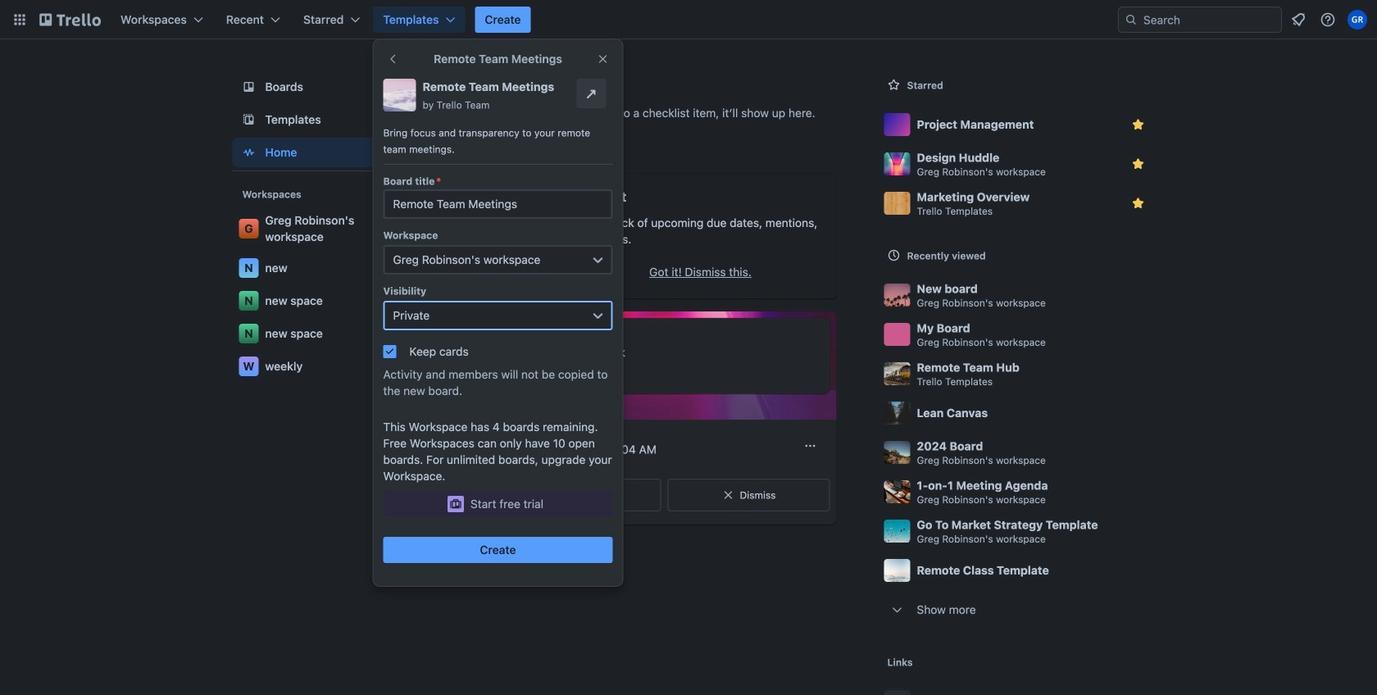 Task type: describe. For each thing, give the bounding box(es) containing it.
open information menu image
[[1320, 11, 1336, 28]]

color: green, title: none image
[[509, 328, 555, 341]]

click to unstar project management. it will be removed from your starred list. image
[[1130, 116, 1146, 133]]

close popover image
[[596, 52, 610, 66]]

home image
[[239, 143, 259, 162]]

click to unstar design huddle . it will be removed from your starred list. image
[[1130, 156, 1146, 172]]

search image
[[1125, 13, 1138, 26]]

greg robinson (gregrobinson96) image
[[1348, 10, 1367, 30]]



Task type: locate. For each thing, give the bounding box(es) containing it.
0 notifications image
[[1289, 10, 1308, 30]]

Search field
[[1138, 8, 1281, 31]]

click to unstar marketing overview. it will be removed from your starred list. image
[[1130, 195, 1146, 212]]

template board image
[[239, 110, 259, 130]]

board image
[[239, 77, 259, 97]]

return to previous screen image
[[387, 52, 400, 66]]

back to home image
[[39, 7, 101, 33]]

primary element
[[0, 0, 1377, 39]]

None text field
[[383, 189, 613, 219]]



Task type: vqa. For each thing, say whether or not it's contained in the screenshot.
"Open information menu" Icon
yes



